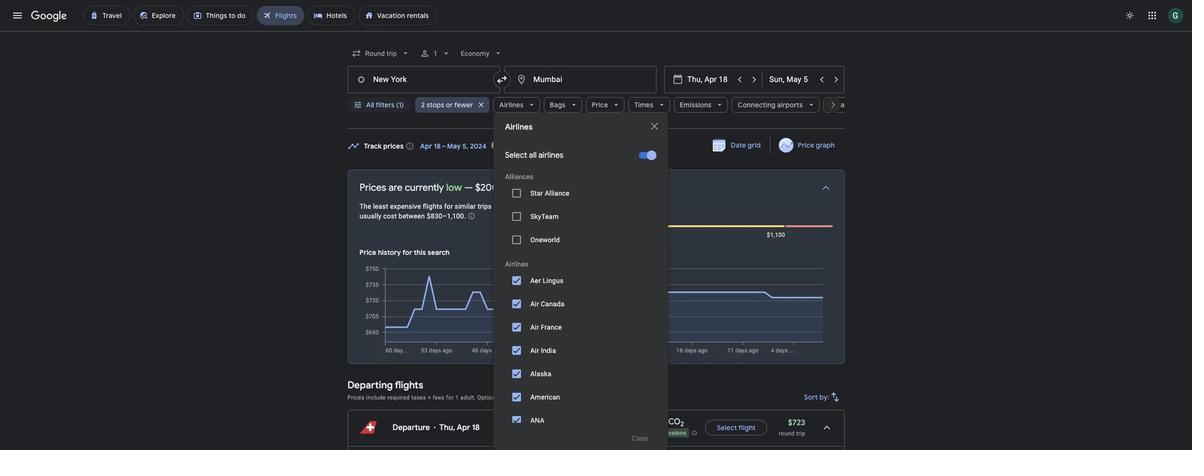 Task type: vqa. For each thing, say whether or not it's contained in the screenshot.
your
yes



Task type: locate. For each thing, give the bounding box(es) containing it.
price right bags popup button
[[592, 101, 608, 109]]

track prices
[[364, 142, 404, 150]]

usually
[[360, 212, 382, 220]]

air france
[[530, 323, 562, 331]]

2 vertical spatial air
[[530, 347, 539, 355]]

price button
[[586, 93, 625, 117]]

departure
[[393, 423, 430, 433]]

air left "india"
[[530, 347, 539, 355]]

price inside price 'popup button'
[[592, 101, 608, 109]]

price inside price graph "button"
[[798, 141, 815, 150]]

0 vertical spatial airlines
[[499, 101, 524, 109]]

for inside the least expensive flights for similar trips to usually cost between $830–1,100 .
[[444, 203, 453, 210]]

ana
[[530, 417, 545, 424]]

0 vertical spatial apr
[[420, 142, 432, 150]]

alaska
[[530, 370, 551, 378]]

1 horizontal spatial 1
[[455, 394, 459, 401]]

or
[[446, 101, 453, 109]]

0 horizontal spatial fees
[[433, 394, 445, 401]]

price for price graph
[[798, 141, 815, 150]]

0 vertical spatial search
[[623, 182, 652, 194]]

fees right + on the bottom left of page
[[433, 394, 445, 401]]

1 horizontal spatial 2
[[681, 420, 684, 429]]

taxes
[[411, 394, 426, 401]]

0 horizontal spatial 2
[[421, 101, 425, 109]]

for left "your"
[[586, 182, 598, 194]]

find the best price region
[[347, 133, 845, 162]]

3 air from the top
[[530, 347, 539, 355]]

2 fees from the left
[[549, 394, 560, 401]]

the least expensive flights for similar trips to usually cost between $830–1,100 .
[[360, 203, 502, 220]]

search right "your"
[[623, 182, 652, 194]]

sort by:
[[804, 393, 829, 402]]

air left france
[[530, 323, 539, 331]]

search right this
[[428, 248, 450, 257]]

723 US dollars text field
[[788, 418, 805, 428]]

to
[[493, 203, 500, 210]]

1 horizontal spatial search
[[623, 182, 652, 194]]

select left flight
[[717, 423, 737, 432]]

2 horizontal spatial price
[[798, 141, 815, 150]]

1 air from the top
[[530, 300, 539, 308]]

0 horizontal spatial price
[[360, 248, 376, 257]]

price left graph
[[798, 141, 815, 150]]

connecting airports
[[738, 101, 803, 109]]

duration
[[829, 101, 857, 109]]

graph
[[816, 141, 835, 150]]

.
[[464, 212, 466, 220]]

1 vertical spatial 2
[[681, 420, 684, 429]]

+
[[428, 394, 431, 401]]

0 horizontal spatial 1
[[434, 50, 438, 57]]

1
[[434, 50, 438, 57], [455, 394, 459, 401]]

select inside button
[[717, 423, 737, 432]]

for
[[586, 182, 598, 194], [444, 203, 453, 210], [403, 248, 412, 257], [446, 394, 454, 401]]

0 vertical spatial select
[[505, 151, 527, 160]]

bags
[[550, 101, 566, 109]]

canada
[[541, 300, 565, 308]]

next image
[[821, 93, 845, 117]]

1 horizontal spatial apr
[[457, 423, 470, 433]]

1 horizontal spatial fees
[[549, 394, 560, 401]]

select
[[505, 151, 527, 160], [717, 423, 737, 432]]

(1)
[[396, 101, 404, 109]]

optional
[[477, 394, 500, 401]]

1 vertical spatial price
[[798, 141, 815, 150]]

1 vertical spatial air
[[530, 323, 539, 331]]

0 vertical spatial 2
[[421, 101, 425, 109]]

air for air france
[[530, 323, 539, 331]]

flights up taxes
[[395, 379, 423, 391]]

2 up "emissions" at the right of page
[[681, 420, 684, 429]]

0 horizontal spatial select
[[505, 151, 527, 160]]

2 vertical spatial price
[[360, 248, 376, 257]]

5,
[[463, 142, 468, 150]]

—
[[464, 182, 473, 194]]

2 left 'stops' at left top
[[421, 101, 425, 109]]

price history graph image
[[359, 265, 833, 354]]

for left adult.
[[446, 394, 454, 401]]

prices
[[383, 142, 404, 150]]

air left canada
[[530, 300, 539, 308]]

0 vertical spatial price
[[592, 101, 608, 109]]

None field
[[347, 45, 414, 62], [457, 45, 507, 62], [347, 45, 414, 62], [457, 45, 507, 62]]

airlines
[[499, 101, 524, 109], [505, 122, 533, 132], [505, 260, 529, 268]]

swap origin and destination. image
[[496, 74, 508, 85]]

fees
[[433, 394, 445, 401], [549, 394, 560, 401]]

0 vertical spatial 1
[[434, 50, 438, 57]]

0 vertical spatial prices
[[360, 182, 386, 194]]

1 inside popup button
[[434, 50, 438, 57]]

-12% emissions
[[644, 430, 686, 436]]

price for price
[[592, 101, 608, 109]]

emissions button
[[674, 93, 728, 117]]

None search field
[[347, 42, 874, 450]]

history
[[378, 248, 401, 257]]

1 vertical spatial prices
[[347, 394, 365, 401]]

12%
[[646, 430, 657, 436]]

oneworld
[[530, 236, 560, 244]]

$830–1,100
[[427, 212, 464, 220]]

filters
[[376, 101, 394, 109]]

apr 18 – may 5, 2024
[[420, 142, 487, 150]]

for left this
[[403, 248, 412, 257]]

prices down "departing"
[[347, 394, 365, 401]]

this
[[414, 248, 426, 257]]

stops
[[427, 101, 444, 109]]

trip
[[796, 430, 805, 437]]

None text field
[[347, 66, 500, 93], [504, 66, 656, 93], [347, 66, 500, 93], [504, 66, 656, 93]]

and
[[525, 394, 535, 401]]

france
[[541, 323, 562, 331]]

thu, apr 18
[[440, 423, 480, 433]]

select left all
[[505, 151, 527, 160]]

1 horizontal spatial price
[[592, 101, 608, 109]]

prices up the the
[[360, 182, 386, 194]]

aer lingus
[[530, 277, 564, 285]]

2 air from the top
[[530, 323, 539, 331]]

star
[[530, 189, 543, 197]]

aer
[[530, 277, 541, 285]]

 image
[[434, 423, 436, 433]]

apr left 18
[[457, 423, 470, 433]]

for up $830–1,100
[[444, 203, 453, 210]]

1 vertical spatial flights
[[395, 379, 423, 391]]

fees right bag
[[549, 394, 560, 401]]

1 horizontal spatial select
[[717, 423, 737, 432]]

Departure text field
[[687, 67, 732, 93]]

emissions
[[659, 430, 686, 436]]

lingus
[[543, 277, 564, 285]]

fewer
[[454, 101, 473, 109]]

1 vertical spatial select
[[717, 423, 737, 432]]

close dialog image
[[649, 120, 661, 132]]

india
[[541, 347, 556, 355]]

kg
[[658, 417, 667, 427]]

0 horizontal spatial apr
[[420, 142, 432, 150]]

flights up $830–1,100
[[423, 203, 442, 210]]

only
[[630, 416, 645, 425]]

0 vertical spatial air
[[530, 300, 539, 308]]

airlines
[[539, 151, 564, 160]]

apr right learn more about tracked prices icon
[[420, 142, 432, 150]]

0 vertical spatial flights
[[423, 203, 442, 210]]

search
[[623, 182, 652, 194], [428, 248, 450, 257]]

1 vertical spatial 1
[[455, 394, 459, 401]]

star alliance
[[530, 189, 570, 197]]

alliances
[[505, 173, 534, 181]]

2
[[421, 101, 425, 109], [681, 420, 684, 429]]

thu,
[[440, 423, 455, 433]]

main content
[[347, 133, 854, 450]]

price left history
[[360, 248, 376, 257]]

air
[[530, 300, 539, 308], [530, 323, 539, 331], [530, 347, 539, 355]]

0 horizontal spatial search
[[428, 248, 450, 257]]



Task type: describe. For each thing, give the bounding box(es) containing it.
prices include required taxes + fees for 1 adult. optional charges and bag fees may apply.
[[347, 394, 591, 401]]

cost
[[383, 212, 397, 220]]

main content containing prices are currently
[[347, 133, 854, 450]]

than
[[539, 182, 559, 194]]

prices for prices include required taxes + fees for 1 adult. optional charges and bag fees may apply.
[[347, 394, 365, 401]]

bag
[[537, 394, 547, 401]]

756 kg co 2
[[643, 417, 684, 429]]

air india
[[530, 347, 556, 355]]

18 – may
[[434, 142, 461, 150]]

Return text field
[[770, 67, 814, 93]]

apr inside find the best price region
[[420, 142, 432, 150]]

are
[[389, 182, 403, 194]]

low
[[446, 182, 462, 194]]

airlines inside popup button
[[499, 101, 524, 109]]

loading results progress bar
[[0, 31, 1192, 33]]

bag fees button
[[537, 394, 560, 401]]

date grid
[[731, 141, 761, 150]]

only button
[[618, 409, 657, 432]]

price for price history for this search
[[360, 248, 376, 257]]

1 vertical spatial apr
[[457, 423, 470, 433]]

$723
[[788, 418, 805, 428]]

round
[[779, 430, 795, 437]]

-
[[644, 430, 646, 436]]

price history graph application
[[359, 265, 833, 354]]

change appearance image
[[1118, 4, 1142, 27]]

usual
[[561, 182, 584, 194]]

2 inside 756 kg co 2
[[681, 420, 684, 429]]

prices for prices are currently low — $200 cheaper than usual for your search
[[360, 182, 386, 194]]

select flight
[[717, 423, 756, 432]]

emissions
[[680, 101, 712, 109]]

connecting
[[738, 101, 776, 109]]

flight
[[739, 423, 756, 432]]

1 fees from the left
[[433, 394, 445, 401]]

prices are currently low — $200 cheaper than usual for your search
[[360, 182, 652, 194]]

co
[[668, 417, 681, 427]]

$723 round trip
[[779, 418, 805, 437]]

1 button
[[416, 42, 455, 65]]

date grid button
[[705, 136, 768, 154]]

sort
[[804, 393, 818, 402]]

price graph button
[[773, 136, 843, 154]]

include
[[366, 394, 386, 401]]

learn more about price insights image
[[468, 212, 476, 220]]

all
[[529, 151, 537, 160]]

currently
[[405, 182, 444, 194]]

least
[[373, 203, 388, 210]]

connecting airports button
[[732, 93, 820, 117]]

bags button
[[544, 93, 582, 117]]

learn more about tracked prices image
[[406, 142, 414, 150]]

2 inside popup button
[[421, 101, 425, 109]]

departing
[[347, 379, 393, 391]]

departing flights
[[347, 379, 423, 391]]

none search field containing airlines
[[347, 42, 874, 450]]

select flight button
[[705, 416, 767, 440]]

$200
[[475, 182, 498, 194]]

date
[[731, 141, 746, 150]]

sort by: button
[[800, 386, 845, 409]]

your
[[601, 182, 620, 194]]

1 vertical spatial airlines
[[505, 122, 533, 132]]

airlines button
[[494, 93, 540, 117]]

all filters (1)
[[366, 101, 404, 109]]

times button
[[629, 93, 670, 117]]

air for air india
[[530, 347, 539, 355]]

expensive
[[390, 203, 421, 210]]

duration button
[[823, 97, 874, 113]]

18
[[472, 423, 480, 433]]

american
[[530, 393, 560, 401]]

2 stops or fewer
[[421, 101, 473, 109]]

select all airlines
[[505, 151, 564, 160]]

all
[[366, 101, 374, 109]]

2 stops or fewer button
[[415, 93, 490, 117]]

1 vertical spatial search
[[428, 248, 450, 257]]

adult.
[[460, 394, 476, 401]]

track
[[364, 142, 382, 150]]

flights inside the least expensive flights for similar trips to usually cost between $830–1,100 .
[[423, 203, 442, 210]]

2024
[[470, 142, 487, 150]]

skyteam
[[530, 213, 559, 220]]

required
[[387, 394, 410, 401]]

2 vertical spatial airlines
[[505, 260, 529, 268]]

main menu image
[[12, 10, 23, 21]]

alliance
[[545, 189, 570, 197]]

similar
[[455, 203, 476, 210]]

air canada
[[530, 300, 565, 308]]

all filters (1) button
[[347, 93, 411, 117]]

may
[[562, 394, 573, 401]]

select for select flight
[[717, 423, 737, 432]]

select for select all airlines
[[505, 151, 527, 160]]

airports
[[777, 101, 803, 109]]

air for air canada
[[530, 300, 539, 308]]

times
[[634, 101, 654, 109]]

$1,100
[[767, 232, 785, 238]]

the
[[360, 203, 371, 210]]

trips
[[478, 203, 492, 210]]

between
[[399, 212, 425, 220]]



